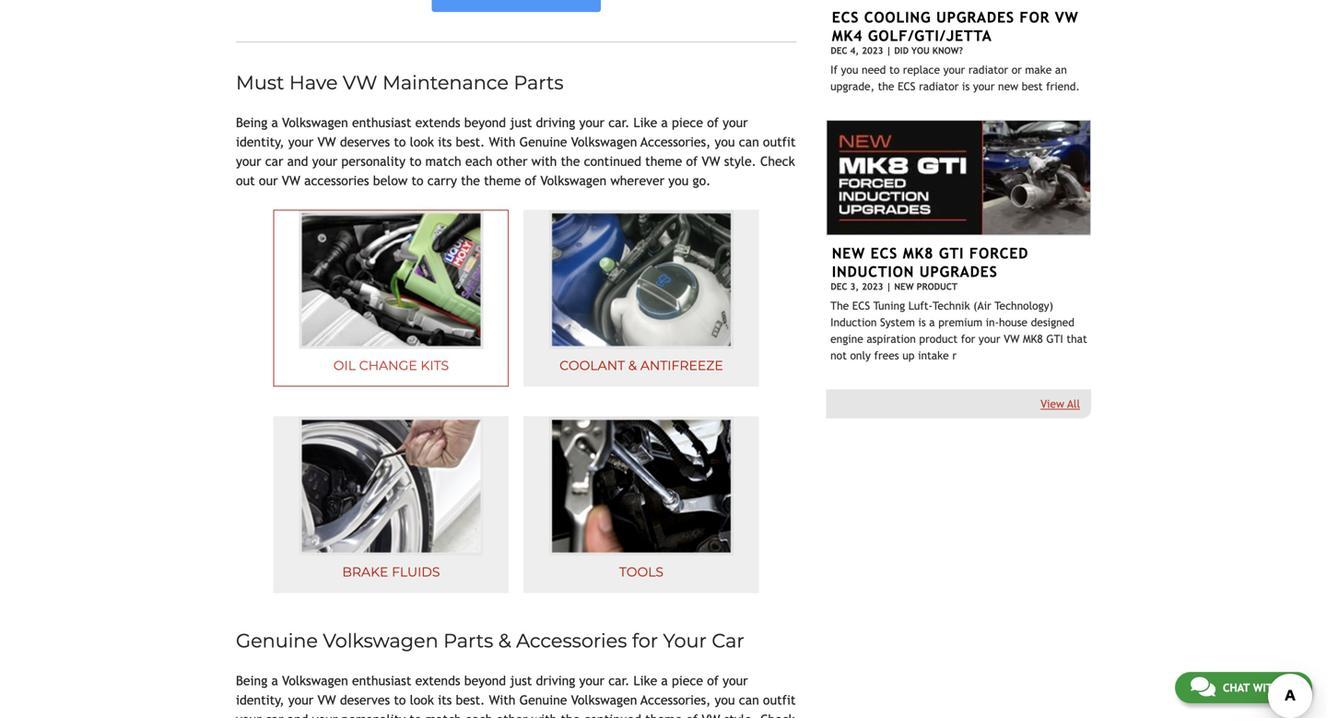 Task type: locate. For each thing, give the bounding box(es) containing it.
2 personality from the top
[[342, 712, 406, 718]]

car. for being a volkswagen enthusiast extends beyond just driving your car. like a piece of your identity, your vw deserves to look its best. with genuine volkswagen accessories, you can outfit your car and your personality to match each other with the continued theme of vw style. check out our vw accessories below to carry the theme of volkswagen wherever you go.
[[609, 115, 630, 130]]

can inside being a volkswagen enthusiast extends beyond just driving your car. like a piece of your identity, your vw deserves to look its best. with genuine volkswagen accessories, you can outfit your car and your personality to match each other with the continued theme of vw style. che
[[739, 693, 759, 708]]

0 vertical spatial outfit
[[763, 135, 796, 149]]

for inside ecs cooling upgrades for vw mk4 golf/gti/jetta dec 4, 2023 | did you know? if you need to replace your radiator or make an upgrade, the ecs radiator is your new best friend.
[[1020, 9, 1050, 26]]

1 like from the top
[[634, 115, 658, 130]]

continued for being a volkswagen enthusiast extends beyond just driving your car. like a piece of your identity, your vw deserves to look its best. with genuine volkswagen accessories, you can outfit your car and your personality to match each other with the continued theme of vw style. check out our vw accessories below to carry the theme of volkswagen wherever you go.
[[584, 154, 642, 169]]

1 vertical spatial enthusiast
[[352, 673, 412, 688]]

you
[[912, 45, 930, 56]]

1 vertical spatial for
[[961, 332, 976, 345]]

2 2023 from the top
[[862, 281, 884, 292]]

is down know? on the right top of page
[[962, 80, 970, 92]]

upgrades
[[937, 9, 1015, 26], [920, 263, 998, 280]]

0 vertical spatial induction
[[832, 263, 915, 280]]

style. inside being a volkswagen enthusiast extends beyond just driving your car. like a piece of your identity, your vw deserves to look its best. with genuine volkswagen accessories, you can outfit your car and your personality to match each other with the continued theme of vw style. check out our vw accessories below to carry the theme of volkswagen wherever you go.
[[724, 154, 757, 169]]

2 piece from the top
[[672, 673, 703, 688]]

1 horizontal spatial gti
[[1047, 332, 1064, 345]]

car. inside being a volkswagen enthusiast extends beyond just driving your car. like a piece of your identity, your vw deserves to look its best. with genuine volkswagen accessories, you can outfit your car and your personality to match each other with the continued theme of vw style. check out our vw accessories below to carry the theme of volkswagen wherever you go.
[[609, 115, 630, 130]]

other
[[497, 154, 528, 169], [497, 712, 528, 718]]

continued up wherever
[[584, 154, 642, 169]]

style. left check in the top of the page
[[724, 154, 757, 169]]

0 vertical spatial like
[[634, 115, 658, 130]]

only
[[850, 349, 871, 362]]

upgrades up know? on the right top of page
[[937, 9, 1015, 26]]

best. down genuine volkswagen parts & accessories for your car
[[456, 693, 485, 708]]

best.
[[456, 135, 485, 149], [456, 693, 485, 708]]

1 match from the top
[[426, 154, 462, 169]]

identity, inside being a volkswagen enthusiast extends beyond just driving your car. like a piece of your identity, your vw deserves to look its best. with genuine volkswagen accessories, you can outfit your car and your personality to match each other with the continued theme of vw style. che
[[236, 693, 284, 708]]

with
[[532, 154, 557, 169], [1253, 681, 1281, 694], [532, 712, 557, 718]]

vw
[[1055, 9, 1079, 26], [343, 71, 378, 94], [318, 135, 336, 149], [702, 154, 721, 169], [282, 173, 300, 188], [1004, 332, 1020, 345], [318, 693, 336, 708], [702, 712, 721, 718]]

0 horizontal spatial &
[[499, 629, 511, 652]]

continued inside being a volkswagen enthusiast extends beyond just driving your car. like a piece of your identity, your vw deserves to look its best. with genuine volkswagen accessories, you can outfit your car and your personality to match each other with the continued theme of vw style. che
[[584, 712, 642, 718]]

and inside being a volkswagen enthusiast extends beyond just driving your car. like a piece of your identity, your vw deserves to look its best. with genuine volkswagen accessories, you can outfit your car and your personality to match each other with the continued theme of vw style. check out our vw accessories below to carry the theme of volkswagen wherever you go.
[[287, 154, 308, 169]]

carry
[[428, 173, 457, 188]]

or
[[1012, 63, 1022, 76]]

accessories, inside being a volkswagen enthusiast extends beyond just driving your car. like a piece of your identity, your vw deserves to look its best. with genuine volkswagen accessories, you can outfit your car and your personality to match each other with the continued theme of vw style. check out our vw accessories below to carry the theme of volkswagen wherever you go.
[[641, 135, 711, 149]]

its inside being a volkswagen enthusiast extends beyond just driving your car. like a piece of your identity, your vw deserves to look its best. with genuine volkswagen accessories, you can outfit your car and your personality to match each other with the continued theme of vw style. che
[[438, 693, 452, 708]]

for left 'your'
[[632, 629, 658, 652]]

theme inside being a volkswagen enthusiast extends beyond just driving your car. like a piece of your identity, your vw deserves to look its best. with genuine volkswagen accessories, you can outfit your car and your personality to match each other with the continued theme of vw style. che
[[646, 712, 682, 718]]

extends down genuine volkswagen parts & accessories for your car
[[415, 673, 461, 688]]

enthusiast
[[352, 115, 412, 130], [352, 673, 412, 688]]

upgrades inside ecs cooling upgrades for vw mk4 golf/gti/jetta dec 4, 2023 | did you know? if you need to replace your radiator or make an upgrade, the ecs radiator is your new best friend.
[[937, 9, 1015, 26]]

car
[[712, 629, 745, 652]]

1 dec from the top
[[831, 45, 848, 56]]

1 and from the top
[[287, 154, 308, 169]]

enthusiast for being a volkswagen enthusiast extends beyond just driving your car. like a piece of your identity, your vw deserves to look its best. with genuine volkswagen accessories, you can outfit your car and your personality to match each other with the continued theme of vw style. check out our vw accessories below to carry the theme of volkswagen wherever you go.
[[352, 115, 412, 130]]

2023 inside ecs cooling upgrades for vw mk4 golf/gti/jetta dec 4, 2023 | did you know? if you need to replace your radiator or make an upgrade, the ecs radiator is your new best friend.
[[862, 45, 884, 56]]

1 vertical spatial best.
[[456, 693, 485, 708]]

with down genuine volkswagen parts & accessories for your car
[[489, 693, 516, 708]]

1 car from the top
[[265, 154, 283, 169]]

1 vertical spatial beyond
[[464, 673, 506, 688]]

genuine inside being a volkswagen enthusiast extends beyond just driving your car. like a piece of your identity, your vw deserves to look its best. with genuine volkswagen accessories, you can outfit your car and your personality to match each other with the continued theme of vw style. che
[[520, 693, 567, 708]]

each
[[465, 154, 493, 169], [465, 712, 493, 718]]

2 being from the top
[[236, 673, 268, 688]]

driving inside being a volkswagen enthusiast extends beyond just driving your car. like a piece of your identity, your vw deserves to look its best. with genuine volkswagen accessories, you can outfit your car and your personality to match each other with the continued theme of vw style. che
[[536, 673, 576, 688]]

1 vertical spatial parts
[[444, 629, 493, 652]]

1 | from the top
[[886, 45, 892, 56]]

theme up wherever
[[646, 154, 682, 169]]

2 each from the top
[[465, 712, 493, 718]]

2 style. from the top
[[724, 712, 757, 718]]

0 horizontal spatial gti
[[939, 245, 965, 262]]

match up carry
[[426, 154, 462, 169]]

1 vertical spatial dec
[[831, 281, 848, 292]]

look down genuine volkswagen parts & accessories for your car
[[410, 693, 434, 708]]

if
[[831, 63, 838, 76]]

best. up carry
[[456, 135, 485, 149]]

vw inside new ecs mk8 gti forced induction upgrades dec 3, 2023 | new product the ecs tuning luft-technik (air technology) induction system is a premium in-house designed engine aspiration product for your vw mk8 gti that not only frees up intake r
[[1004, 332, 1020, 345]]

is inside ecs cooling upgrades for vw mk4 golf/gti/jetta dec 4, 2023 | did you know? if you need to replace your radiator or make an upgrade, the ecs radiator is your new best friend.
[[962, 80, 970, 92]]

1 vertical spatial driving
[[536, 673, 576, 688]]

1 horizontal spatial &
[[629, 358, 637, 373]]

1 deserves from the top
[[340, 135, 390, 149]]

dec inside ecs cooling upgrades for vw mk4 golf/gti/jetta dec 4, 2023 | did you know? if you need to replace your radiator or make an upgrade, the ecs radiator is your new best friend.
[[831, 45, 848, 56]]

1 vertical spatial |
[[886, 281, 892, 292]]

1 vertical spatial continued
[[584, 712, 642, 718]]

did
[[895, 45, 909, 56]]

theme down 'your'
[[646, 712, 682, 718]]

1 vertical spatial outfit
[[763, 693, 796, 708]]

accessories, inside being a volkswagen enthusiast extends beyond just driving your car. like a piece of your identity, your vw deserves to look its best. with genuine volkswagen accessories, you can outfit your car and your personality to match each other with the continued theme of vw style. che
[[641, 693, 711, 708]]

with for being a volkswagen enthusiast extends beyond just driving your car. like a piece of your identity, your vw deserves to look its best. with genuine volkswagen accessories, you can outfit your car and your personality to match each other with the continued theme of vw style. check out our vw accessories below to carry the theme of volkswagen wherever you go.
[[489, 135, 516, 149]]

& up being a volkswagen enthusiast extends beyond just driving your car. like a piece of your identity, your vw deserves to look its best. with genuine volkswagen accessories, you can outfit your car and your personality to match each other with the continued theme of vw style. che
[[499, 629, 511, 652]]

2 and from the top
[[287, 712, 308, 718]]

match down genuine volkswagen parts & accessories for your car
[[426, 712, 462, 718]]

2 match from the top
[[426, 712, 462, 718]]

2 vertical spatial with
[[532, 712, 557, 718]]

the inside ecs cooling upgrades for vw mk4 golf/gti/jetta dec 4, 2023 | did you know? if you need to replace your radiator or make an upgrade, the ecs radiator is your new best friend.
[[878, 80, 895, 92]]

1 vertical spatial induction
[[831, 316, 877, 329]]

1 2023 from the top
[[862, 45, 884, 56]]

identity,
[[236, 135, 284, 149], [236, 693, 284, 708]]

2 with from the top
[[489, 693, 516, 708]]

its inside being a volkswagen enthusiast extends beyond just driving your car. like a piece of your identity, your vw deserves to look its best. with genuine volkswagen accessories, you can outfit your car and your personality to match each other with the continued theme of vw style. check out our vw accessories below to carry the theme of volkswagen wherever you go.
[[438, 135, 452, 149]]

can for being a volkswagen enthusiast extends beyond just driving your car. like a piece of your identity, your vw deserves to look its best. with genuine volkswagen accessories, you can outfit your car and your personality to match each other with the continued theme of vw style. che
[[739, 693, 759, 708]]

1 horizontal spatial new
[[895, 281, 914, 292]]

is down luft-
[[919, 316, 926, 329]]

2 deserves from the top
[[340, 693, 390, 708]]

match for being a volkswagen enthusiast extends beyond just driving your car. like a piece of your identity, your vw deserves to look its best. with genuine volkswagen accessories, you can outfit your car and your personality to match each other with the continued theme of vw style. check out our vw accessories below to carry the theme of volkswagen wherever you go.
[[426, 154, 462, 169]]

car for being a volkswagen enthusiast extends beyond just driving your car. like a piece of your identity, your vw deserves to look its best. with genuine volkswagen accessories, you can outfit your car and your personality to match each other with the continued theme of vw style. che
[[265, 712, 283, 718]]

outfit inside being a volkswagen enthusiast extends beyond just driving your car. like a piece of your identity, your vw deserves to look its best. with genuine volkswagen accessories, you can outfit your car and your personality to match each other with the continued theme of vw style. che
[[763, 693, 796, 708]]

dec left 4,
[[831, 45, 848, 56]]

0 vertical spatial genuine
[[520, 135, 567, 149]]

2 other from the top
[[497, 712, 528, 718]]

| inside ecs cooling upgrades for vw mk4 golf/gti/jetta dec 4, 2023 | did you know? if you need to replace your radiator or make an upgrade, the ecs radiator is your new best friend.
[[886, 45, 892, 56]]

0 vertical spatial just
[[510, 115, 532, 130]]

0 vertical spatial with
[[532, 154, 557, 169]]

0 vertical spatial being
[[236, 115, 268, 130]]

1 vertical spatial personality
[[342, 712, 406, 718]]

radiator down replace
[[919, 80, 959, 92]]

1 vertical spatial its
[[438, 693, 452, 708]]

parts
[[514, 71, 564, 94], [444, 629, 493, 652]]

2 accessories, from the top
[[641, 693, 711, 708]]

1 vertical spatial with
[[489, 693, 516, 708]]

1 vertical spatial upgrades
[[920, 263, 998, 280]]

other inside being a volkswagen enthusiast extends beyond just driving your car. like a piece of your identity, your vw deserves to look its best. with genuine volkswagen accessories, you can outfit your car and your personality to match each other with the continued theme of vw style. che
[[497, 712, 528, 718]]

tuning
[[874, 299, 905, 312]]

1 being from the top
[[236, 115, 268, 130]]

2 driving from the top
[[536, 673, 576, 688]]

2023 right 4,
[[862, 45, 884, 56]]

0 vertical spatial best.
[[456, 135, 485, 149]]

0 vertical spatial dec
[[831, 45, 848, 56]]

0 vertical spatial can
[[739, 135, 759, 149]]

oil
[[334, 358, 356, 373]]

1 vertical spatial and
[[287, 712, 308, 718]]

2 its from the top
[[438, 693, 452, 708]]

gti
[[939, 245, 965, 262], [1047, 332, 1064, 345]]

1 extends from the top
[[415, 115, 461, 130]]

us
[[1284, 681, 1297, 694]]

gti down designed on the right top of the page
[[1047, 332, 1064, 345]]

| left did
[[886, 45, 892, 56]]

identity, inside being a volkswagen enthusiast extends beyond just driving your car. like a piece of your identity, your vw deserves to look its best. with genuine volkswagen accessories, you can outfit your car and your personality to match each other with the continued theme of vw style. check out our vw accessories below to carry the theme of volkswagen wherever you go.
[[236, 135, 284, 149]]

driving for being a volkswagen enthusiast extends beyond just driving your car. like a piece of your identity, your vw deserves to look its best. with genuine volkswagen accessories, you can outfit your car and your personality to match each other with the continued theme of vw style. check out our vw accessories below to carry the theme of volkswagen wherever you go.
[[536, 115, 576, 130]]

change
[[359, 358, 417, 373]]

0 vertical spatial identity,
[[236, 135, 284, 149]]

0 vertical spatial is
[[962, 80, 970, 92]]

style. inside being a volkswagen enthusiast extends beyond just driving your car. like a piece of your identity, your vw deserves to look its best. with genuine volkswagen accessories, you can outfit your car and your personality to match each other with the continued theme of vw style. che
[[724, 712, 757, 718]]

outfit inside being a volkswagen enthusiast extends beyond just driving your car. like a piece of your identity, your vw deserves to look its best. with genuine volkswagen accessories, you can outfit your car and your personality to match each other with the continued theme of vw style. check out our vw accessories below to carry the theme of volkswagen wherever you go.
[[763, 135, 796, 149]]

with inside being a volkswagen enthusiast extends beyond just driving your car. like a piece of your identity, your vw deserves to look its best. with genuine volkswagen accessories, you can outfit your car and your personality to match each other with the continued theme of vw style. che
[[489, 693, 516, 708]]

1 horizontal spatial radiator
[[969, 63, 1009, 76]]

| up the tuning
[[886, 281, 892, 292]]

0 vertical spatial with
[[489, 135, 516, 149]]

need
[[862, 63, 886, 76]]

dec left 3,
[[831, 281, 848, 292]]

1 other from the top
[[497, 154, 528, 169]]

2 identity, from the top
[[236, 693, 284, 708]]

your inside new ecs mk8 gti forced induction upgrades dec 3, 2023 | new product the ecs tuning luft-technik (air technology) induction system is a premium in-house designed engine aspiration product for your vw mk8 gti that not only frees up intake r
[[979, 332, 1001, 345]]

0 vertical spatial |
[[886, 45, 892, 56]]

accessories, down 'your'
[[641, 693, 711, 708]]

look for being a volkswagen enthusiast extends beyond just driving your car. like a piece of your identity, your vw deserves to look its best. with genuine volkswagen accessories, you can outfit your car and your personality to match each other with the continued theme of vw style. check out our vw accessories below to carry the theme of volkswagen wherever you go.
[[410, 135, 434, 149]]

0 vertical spatial extends
[[415, 115, 461, 130]]

with inside being a volkswagen enthusiast extends beyond just driving your car. like a piece of your identity, your vw deserves to look its best. with genuine volkswagen accessories, you can outfit your car and your personality to match each other with the continued theme of vw style. check out our vw accessories below to carry the theme of volkswagen wherever you go.
[[489, 135, 516, 149]]

continued inside being a volkswagen enthusiast extends beyond just driving your car. like a piece of your identity, your vw deserves to look its best. with genuine volkswagen accessories, you can outfit your car and your personality to match each other with the continued theme of vw style. check out our vw accessories below to carry the theme of volkswagen wherever you go.
[[584, 154, 642, 169]]

1 its from the top
[[438, 135, 452, 149]]

forced
[[970, 245, 1029, 262]]

1 best. from the top
[[456, 135, 485, 149]]

just for being a volkswagen enthusiast extends beyond just driving your car. like a piece of your identity, your vw deserves to look its best. with genuine volkswagen accessories, you can outfit your car and your personality to match each other with the continued theme of vw style. check out our vw accessories below to carry the theme of volkswagen wherever you go.
[[510, 115, 532, 130]]

mk8 down house
[[1023, 332, 1043, 345]]

0 vertical spatial accessories,
[[641, 135, 711, 149]]

each down genuine volkswagen parts & accessories for your car
[[465, 712, 493, 718]]

0 horizontal spatial new
[[832, 245, 866, 262]]

1 look from the top
[[410, 135, 434, 149]]

2 enthusiast from the top
[[352, 673, 412, 688]]

0 vertical spatial enthusiast
[[352, 115, 412, 130]]

being for being a volkswagen enthusiast extends beyond just driving your car. like a piece of your identity, your vw deserves to look its best. with genuine volkswagen accessories, you can outfit your car and your personality to match each other with the continued theme of vw style. check out our vw accessories below to carry the theme of volkswagen wherever you go.
[[236, 115, 268, 130]]

0 vertical spatial each
[[465, 154, 493, 169]]

car. for being a volkswagen enthusiast extends beyond just driving your car. like a piece of your identity, your vw deserves to look its best. with genuine volkswagen accessories, you can outfit your car and your personality to match each other with the continued theme of vw style. che
[[609, 673, 630, 688]]

enthusiast inside being a volkswagen enthusiast extends beyond just driving your car. like a piece of your identity, your vw deserves to look its best. with genuine volkswagen accessories, you can outfit your car and your personality to match each other with the continued theme of vw style. che
[[352, 673, 412, 688]]

just inside being a volkswagen enthusiast extends beyond just driving your car. like a piece of your identity, your vw deserves to look its best. with genuine volkswagen accessories, you can outfit your car and your personality to match each other with the continued theme of vw style. che
[[510, 673, 532, 688]]

radiator up 'new' on the top right of page
[[969, 63, 1009, 76]]

personality
[[342, 154, 406, 169], [342, 712, 406, 718]]

0 vertical spatial car.
[[609, 115, 630, 130]]

personality for being a volkswagen enthusiast extends beyond just driving your car. like a piece of your identity, your vw deserves to look its best. with genuine volkswagen accessories, you can outfit your car and your personality to match each other with the continued theme of vw style. check out our vw accessories below to carry the theme of volkswagen wherever you go.
[[342, 154, 406, 169]]

genuine for being a volkswagen enthusiast extends beyond just driving your car. like a piece of your identity, your vw deserves to look its best. with genuine volkswagen accessories, you can outfit your car and your personality to match each other with the continued theme of vw style. check out our vw accessories below to carry the theme of volkswagen wherever you go.
[[520, 135, 567, 149]]

volkswagen tools image
[[549, 417, 734, 556]]

you
[[841, 63, 859, 76], [715, 135, 735, 149], [669, 173, 689, 188], [715, 693, 735, 708]]

its for being a volkswagen enthusiast extends beyond just driving your car. like a piece of your identity, your vw deserves to look its best. with genuine volkswagen accessories, you can outfit your car and your personality to match each other with the continued theme of vw style. check out our vw accessories below to carry the theme of volkswagen wherever you go.
[[438, 135, 452, 149]]

| inside new ecs mk8 gti forced induction upgrades dec 3, 2023 | new product the ecs tuning luft-technik (air technology) induction system is a premium in-house designed engine aspiration product for your vw mk8 gti that not only frees up intake r
[[886, 281, 892, 292]]

beyond
[[464, 115, 506, 130], [464, 673, 506, 688]]

like inside being a volkswagen enthusiast extends beyond just driving your car. like a piece of your identity, your vw deserves to look its best. with genuine volkswagen accessories, you can outfit your car and your personality to match each other with the continued theme of vw style. che
[[634, 673, 658, 688]]

1 vertical spatial other
[[497, 712, 528, 718]]

1 vertical spatial car.
[[609, 673, 630, 688]]

its
[[438, 135, 452, 149], [438, 693, 452, 708]]

2 vertical spatial theme
[[646, 712, 682, 718]]

1 beyond from the top
[[464, 115, 506, 130]]

0 vertical spatial match
[[426, 154, 462, 169]]

chat
[[1223, 681, 1250, 694]]

0 vertical spatial 2023
[[862, 45, 884, 56]]

accessories, up go.
[[641, 135, 711, 149]]

being inside being a volkswagen enthusiast extends beyond just driving your car. like a piece of your identity, your vw deserves to look its best. with genuine volkswagen accessories, you can outfit your car and your personality to match each other with the continued theme of vw style. che
[[236, 673, 268, 688]]

parts up being a volkswagen enthusiast extends beyond just driving your car. like a piece of your identity, your vw deserves to look its best. with genuine volkswagen accessories, you can outfit your car and your personality to match each other with the continued theme of vw style. check out our vw accessories below to carry the theme of volkswagen wherever you go.
[[514, 71, 564, 94]]

0 vertical spatial beyond
[[464, 115, 506, 130]]

its down genuine volkswagen parts & accessories for your car
[[438, 693, 452, 708]]

can inside being a volkswagen enthusiast extends beyond just driving your car. like a piece of your identity, your vw deserves to look its best. with genuine volkswagen accessories, you can outfit your car and your personality to match each other with the continued theme of vw style. check out our vw accessories below to carry the theme of volkswagen wherever you go.
[[739, 135, 759, 149]]

a inside new ecs mk8 gti forced induction upgrades dec 3, 2023 | new product the ecs tuning luft-technik (air technology) induction system is a premium in-house designed engine aspiration product for your vw mk8 gti that not only frees up intake r
[[930, 316, 935, 329]]

1 vertical spatial look
[[410, 693, 434, 708]]

upgrades up product in the right top of the page
[[920, 263, 998, 280]]

with
[[489, 135, 516, 149], [489, 693, 516, 708]]

being inside being a volkswagen enthusiast extends beyond just driving your car. like a piece of your identity, your vw deserves to look its best. with genuine volkswagen accessories, you can outfit your car and your personality to match each other with the continued theme of vw style. check out our vw accessories below to carry the theme of volkswagen wherever you go.
[[236, 115, 268, 130]]

driving
[[536, 115, 576, 130], [536, 673, 576, 688]]

beyond down maintenance
[[464, 115, 506, 130]]

for down premium
[[961, 332, 976, 345]]

dec inside new ecs mk8 gti forced induction upgrades dec 3, 2023 | new product the ecs tuning luft-technik (air technology) induction system is a premium in-house designed engine aspiration product for your vw mk8 gti that not only frees up intake r
[[831, 281, 848, 292]]

personality inside being a volkswagen enthusiast extends beyond just driving your car. like a piece of your identity, your vw deserves to look its best. with genuine volkswagen accessories, you can outfit your car and your personality to match each other with the continued theme of vw style. check out our vw accessories below to carry the theme of volkswagen wherever you go.
[[342, 154, 406, 169]]

1 vertical spatial mk8
[[1023, 332, 1043, 345]]

you inside being a volkswagen enthusiast extends beyond just driving your car. like a piece of your identity, your vw deserves to look its best. with genuine volkswagen accessories, you can outfit your car and your personality to match each other with the continued theme of vw style. che
[[715, 693, 735, 708]]

1 can from the top
[[739, 135, 759, 149]]

0 vertical spatial style.
[[724, 154, 757, 169]]

with for being a volkswagen enthusiast extends beyond just driving your car. like a piece of your identity, your vw deserves to look its best. with genuine volkswagen accessories, you can outfit your car and your personality to match each other with the continued theme of vw style. che
[[489, 693, 516, 708]]

1 vertical spatial match
[[426, 712, 462, 718]]

deserves inside being a volkswagen enthusiast extends beyond just driving your car. like a piece of your identity, your vw deserves to look its best. with genuine volkswagen accessories, you can outfit your car and your personality to match each other with the continued theme of vw style. che
[[340, 693, 390, 708]]

personality inside being a volkswagen enthusiast extends beyond just driving your car. like a piece of your identity, your vw deserves to look its best. with genuine volkswagen accessories, you can outfit your car and your personality to match each other with the continued theme of vw style. che
[[342, 712, 406, 718]]

dec for mk4
[[831, 45, 848, 56]]

new up 3,
[[832, 245, 866, 262]]

2023 inside new ecs mk8 gti forced induction upgrades dec 3, 2023 | new product the ecs tuning luft-technik (air technology) induction system is a premium in-house designed engine aspiration product for your vw mk8 gti that not only frees up intake r
[[862, 281, 884, 292]]

1 vertical spatial accessories,
[[641, 693, 711, 708]]

volkswagen brake fluid image
[[299, 417, 483, 556]]

a
[[271, 115, 278, 130], [661, 115, 668, 130], [930, 316, 935, 329], [271, 673, 278, 688], [661, 673, 668, 688]]

being
[[236, 115, 268, 130], [236, 673, 268, 688]]

friend.
[[1047, 80, 1080, 92]]

each inside being a volkswagen enthusiast extends beyond just driving your car. like a piece of your identity, your vw deserves to look its best. with genuine volkswagen accessories, you can outfit your car and your personality to match each other with the continued theme of vw style. che
[[465, 712, 493, 718]]

| for mk4
[[886, 45, 892, 56]]

1 vertical spatial like
[[634, 673, 658, 688]]

&
[[629, 358, 637, 373], [499, 629, 511, 652]]

0 vertical spatial gti
[[939, 245, 965, 262]]

match inside being a volkswagen enthusiast extends beyond just driving your car. like a piece of your identity, your vw deserves to look its best. with genuine volkswagen accessories, you can outfit your car and your personality to match each other with the continued theme of vw style. che
[[426, 712, 462, 718]]

2 just from the top
[[510, 673, 532, 688]]

piece inside being a volkswagen enthusiast extends beyond just driving your car. like a piece of your identity, your vw deserves to look its best. with genuine volkswagen accessories, you can outfit your car and your personality to match each other with the continued theme of vw style. check out our vw accessories below to carry the theme of volkswagen wherever you go.
[[672, 115, 703, 130]]

each for being a volkswagen enthusiast extends beyond just driving your car. like a piece of your identity, your vw deserves to look its best. with genuine volkswagen accessories, you can outfit your car and your personality to match each other with the continued theme of vw style. che
[[465, 712, 493, 718]]

induction up 3,
[[832, 263, 915, 280]]

extends down maintenance
[[415, 115, 461, 130]]

piece down 'your'
[[672, 673, 703, 688]]

your
[[944, 63, 965, 76], [973, 80, 995, 92], [579, 115, 605, 130], [723, 115, 748, 130], [288, 135, 314, 149], [236, 154, 261, 169], [312, 154, 338, 169], [979, 332, 1001, 345], [579, 673, 605, 688], [723, 673, 748, 688], [288, 693, 314, 708], [236, 712, 261, 718], [312, 712, 338, 718]]

being a volkswagen enthusiast extends beyond just driving your car. like a piece of your identity, your vw deserves to look its best. with genuine volkswagen accessories, you can outfit your car and your personality to match each other with the continued theme of vw style. check out our vw accessories below to carry the theme of volkswagen wherever you go.
[[236, 115, 796, 188]]

parts up being a volkswagen enthusiast extends beyond just driving your car. like a piece of your identity, your vw deserves to look its best. with genuine volkswagen accessories, you can outfit your car and your personality to match each other with the continued theme of vw style. che
[[444, 629, 493, 652]]

0 vertical spatial its
[[438, 135, 452, 149]]

make
[[1026, 63, 1052, 76]]

0 vertical spatial and
[[287, 154, 308, 169]]

its for being a volkswagen enthusiast extends beyond just driving your car. like a piece of your identity, your vw deserves to look its best. with genuine volkswagen accessories, you can outfit your car and your personality to match each other with the continued theme of vw style. che
[[438, 693, 452, 708]]

to
[[890, 63, 900, 76], [394, 135, 406, 149], [410, 154, 422, 169], [412, 173, 424, 188], [394, 693, 406, 708], [410, 712, 422, 718]]

and for being a volkswagen enthusiast extends beyond just driving your car. like a piece of your identity, your vw deserves to look its best. with genuine volkswagen accessories, you can outfit your car and your personality to match each other with the continued theme of vw style. check out our vw accessories below to carry the theme of volkswagen wherever you go.
[[287, 154, 308, 169]]

beyond inside being a volkswagen enthusiast extends beyond just driving your car. like a piece of your identity, your vw deserves to look its best. with genuine volkswagen accessories, you can outfit your car and your personality to match each other with the continued theme of vw style. che
[[464, 673, 506, 688]]

piece up go.
[[672, 115, 703, 130]]

match inside being a volkswagen enthusiast extends beyond just driving your car. like a piece of your identity, your vw deserves to look its best. with genuine volkswagen accessories, you can outfit your car and your personality to match each other with the continued theme of vw style. check out our vw accessories below to carry the theme of volkswagen wherever you go.
[[426, 154, 462, 169]]

car. up wherever
[[609, 115, 630, 130]]

1 horizontal spatial for
[[961, 332, 976, 345]]

continued down accessories
[[584, 712, 642, 718]]

1 accessories, from the top
[[641, 135, 711, 149]]

just
[[510, 115, 532, 130], [510, 673, 532, 688]]

mk8 up product in the right top of the page
[[903, 245, 934, 262]]

1 vertical spatial being
[[236, 673, 268, 688]]

1 outfit from the top
[[763, 135, 796, 149]]

car. down accessories
[[609, 673, 630, 688]]

car inside being a volkswagen enthusiast extends beyond just driving your car. like a piece of your identity, your vw deserves to look its best. with genuine volkswagen accessories, you can outfit your car and your personality to match each other with the continued theme of vw style. che
[[265, 712, 283, 718]]

3,
[[851, 281, 859, 292]]

0 vertical spatial continued
[[584, 154, 642, 169]]

piece inside being a volkswagen enthusiast extends beyond just driving your car. like a piece of your identity, your vw deserves to look its best. with genuine volkswagen accessories, you can outfit your car and your personality to match each other with the continued theme of vw style. che
[[672, 673, 703, 688]]

its up carry
[[438, 135, 452, 149]]

1 just from the top
[[510, 115, 532, 130]]

accessories, for being a volkswagen enthusiast extends beyond just driving your car. like a piece of your identity, your vw deserves to look its best. with genuine volkswagen accessories, you can outfit your car and your personality to match each other with the continued theme of vw style. che
[[641, 693, 711, 708]]

0 horizontal spatial for
[[632, 629, 658, 652]]

look up carry
[[410, 135, 434, 149]]

match
[[426, 154, 462, 169], [426, 712, 462, 718]]

ecs up mk4
[[832, 9, 859, 26]]

mk8
[[903, 245, 934, 262], [1023, 332, 1043, 345]]

car.
[[609, 115, 630, 130], [609, 673, 630, 688]]

outfit for being a volkswagen enthusiast extends beyond just driving your car. like a piece of your identity, your vw deserves to look its best. with genuine volkswagen accessories, you can outfit your car and your personality to match each other with the continued theme of vw style. che
[[763, 693, 796, 708]]

car inside being a volkswagen enthusiast extends beyond just driving your car. like a piece of your identity, your vw deserves to look its best. with genuine volkswagen accessories, you can outfit your car and your personality to match each other with the continued theme of vw style. check out our vw accessories below to carry the theme of volkswagen wherever you go.
[[265, 154, 283, 169]]

2 vertical spatial genuine
[[520, 693, 567, 708]]

best. inside being a volkswagen enthusiast extends beyond just driving your car. like a piece of your identity, your vw deserves to look its best. with genuine volkswagen accessories, you can outfit your car and your personality to match each other with the continued theme of vw style. check out our vw accessories below to carry the theme of volkswagen wherever you go.
[[456, 135, 485, 149]]

1 each from the top
[[465, 154, 493, 169]]

2 best. from the top
[[456, 693, 485, 708]]

1 enthusiast from the top
[[352, 115, 412, 130]]

accessories,
[[641, 135, 711, 149], [641, 693, 711, 708]]

accessories, for being a volkswagen enthusiast extends beyond just driving your car. like a piece of your identity, your vw deserves to look its best. with genuine volkswagen accessories, you can outfit your car and your personality to match each other with the continued theme of vw style. check out our vw accessories below to carry the theme of volkswagen wherever you go.
[[641, 135, 711, 149]]

1 vertical spatial extends
[[415, 673, 461, 688]]

other for being a volkswagen enthusiast extends beyond just driving your car. like a piece of your identity, your vw deserves to look its best. with genuine volkswagen accessories, you can outfit your car and your personality to match each other with the continued theme of vw style. che
[[497, 712, 528, 718]]

1 vertical spatial deserves
[[340, 693, 390, 708]]

1 vertical spatial car
[[265, 712, 283, 718]]

style.
[[724, 154, 757, 169], [724, 712, 757, 718]]

like inside being a volkswagen enthusiast extends beyond just driving your car. like a piece of your identity, your vw deserves to look its best. with genuine volkswagen accessories, you can outfit your car and your personality to match each other with the continued theme of vw style. check out our vw accessories below to carry the theme of volkswagen wherever you go.
[[634, 115, 658, 130]]

can for being a volkswagen enthusiast extends beyond just driving your car. like a piece of your identity, your vw deserves to look its best. with genuine volkswagen accessories, you can outfit your car and your personality to match each other with the continued theme of vw style. check out our vw accessories below to carry the theme of volkswagen wherever you go.
[[739, 135, 759, 149]]

volkswagen
[[282, 115, 348, 130], [571, 135, 637, 149], [541, 173, 607, 188], [323, 629, 439, 652], [282, 673, 348, 688], [571, 693, 637, 708]]

just for being a volkswagen enthusiast extends beyond just driving your car. like a piece of your identity, your vw deserves to look its best. with genuine volkswagen accessories, you can outfit your car and your personality to match each other with the continued theme of vw style. che
[[510, 673, 532, 688]]

0 vertical spatial driving
[[536, 115, 576, 130]]

with inside being a volkswagen enthusiast extends beyond just driving your car. like a piece of your identity, your vw deserves to look its best. with genuine volkswagen accessories, you can outfit your car and your personality to match each other with the continued theme of vw style. check out our vw accessories below to carry the theme of volkswagen wherever you go.
[[532, 154, 557, 169]]

volkswagen oil change kits image
[[299, 211, 483, 349]]

2 horizontal spatial for
[[1020, 9, 1050, 26]]

other for being a volkswagen enthusiast extends beyond just driving your car. like a piece of your identity, your vw deserves to look its best. with genuine volkswagen accessories, you can outfit your car and your personality to match each other with the continued theme of vw style. check out our vw accessories below to carry the theme of volkswagen wherever you go.
[[497, 154, 528, 169]]

to inside ecs cooling upgrades for vw mk4 golf/gti/jetta dec 4, 2023 | did you know? if you need to replace your radiator or make an upgrade, the ecs radiator is your new best friend.
[[890, 63, 900, 76]]

1 personality from the top
[[342, 154, 406, 169]]

1 style. from the top
[[724, 154, 757, 169]]

1 vertical spatial can
[[739, 693, 759, 708]]

1 with from the top
[[489, 135, 516, 149]]

2 look from the top
[[410, 693, 434, 708]]

0 horizontal spatial mk8
[[903, 245, 934, 262]]

1 vertical spatial identity,
[[236, 693, 284, 708]]

0 vertical spatial car
[[265, 154, 283, 169]]

1 vertical spatial is
[[919, 316, 926, 329]]

gti up product in the right top of the page
[[939, 245, 965, 262]]

2 vertical spatial for
[[632, 629, 658, 652]]

our
[[259, 173, 278, 188]]

0 vertical spatial radiator
[[969, 63, 1009, 76]]

technology)
[[995, 299, 1054, 312]]

all
[[1068, 397, 1081, 410]]

theme right carry
[[484, 173, 521, 188]]

style. down car
[[724, 712, 757, 718]]

dec
[[831, 45, 848, 56], [831, 281, 848, 292]]

driving inside being a volkswagen enthusiast extends beyond just driving your car. like a piece of your identity, your vw deserves to look its best. with genuine volkswagen accessories, you can outfit your car and your personality to match each other with the continued theme of vw style. check out our vw accessories below to carry the theme of volkswagen wherever you go.
[[536, 115, 576, 130]]

look inside being a volkswagen enthusiast extends beyond just driving your car. like a piece of your identity, your vw deserves to look its best. with genuine volkswagen accessories, you can outfit your car and your personality to match each other with the continued theme of vw style. check out our vw accessories below to carry the theme of volkswagen wherever you go.
[[410, 135, 434, 149]]

extends inside being a volkswagen enthusiast extends beyond just driving your car. like a piece of your identity, your vw deserves to look its best. with genuine volkswagen accessories, you can outfit your car and your personality to match each other with the continued theme of vw style. che
[[415, 673, 461, 688]]

each for being a volkswagen enthusiast extends beyond just driving your car. like a piece of your identity, your vw deserves to look its best. with genuine volkswagen accessories, you can outfit your car and your personality to match each other with the continued theme of vw style. check out our vw accessories below to carry the theme of volkswagen wherever you go.
[[465, 154, 493, 169]]

2 car. from the top
[[609, 673, 630, 688]]

look for being a volkswagen enthusiast extends beyond just driving your car. like a piece of your identity, your vw deserves to look its best. with genuine volkswagen accessories, you can outfit your car and your personality to match each other with the continued theme of vw style. che
[[410, 693, 434, 708]]

2023
[[862, 45, 884, 56], [862, 281, 884, 292]]

in-
[[986, 316, 999, 329]]

2023 right 3,
[[862, 281, 884, 292]]

other inside being a volkswagen enthusiast extends beyond just driving your car. like a piece of your identity, your vw deserves to look its best. with genuine volkswagen accessories, you can outfit your car and your personality to match each other with the continued theme of vw style. check out our vw accessories below to carry the theme of volkswagen wherever you go.
[[497, 154, 528, 169]]

ecs up the tuning
[[871, 245, 898, 262]]

0 vertical spatial deserves
[[340, 135, 390, 149]]

genuine
[[520, 135, 567, 149], [236, 629, 318, 652], [520, 693, 567, 708]]

best
[[1022, 80, 1043, 92]]

vw inside ecs cooling upgrades for vw mk4 golf/gti/jetta dec 4, 2023 | did you know? if you need to replace your radiator or make an upgrade, the ecs radiator is your new best friend.
[[1055, 9, 1079, 26]]

piece
[[672, 115, 703, 130], [672, 673, 703, 688]]

that
[[1067, 332, 1088, 345]]

extends inside being a volkswagen enthusiast extends beyond just driving your car. like a piece of your identity, your vw deserves to look its best. with genuine volkswagen accessories, you can outfit your car and your personality to match each other with the continued theme of vw style. check out our vw accessories below to carry the theme of volkswagen wherever you go.
[[415, 115, 461, 130]]

technik
[[933, 299, 970, 312]]

frees
[[875, 349, 899, 362]]

of
[[707, 115, 719, 130], [686, 154, 698, 169], [525, 173, 537, 188], [707, 673, 719, 688], [686, 712, 698, 718]]

1 vertical spatial 2023
[[862, 281, 884, 292]]

look inside being a volkswagen enthusiast extends beyond just driving your car. like a piece of your identity, your vw deserves to look its best. with genuine volkswagen accessories, you can outfit your car and your personality to match each other with the continued theme of vw style. che
[[410, 693, 434, 708]]

and inside being a volkswagen enthusiast extends beyond just driving your car. like a piece of your identity, your vw deserves to look its best. with genuine volkswagen accessories, you can outfit your car and your personality to match each other with the continued theme of vw style. che
[[287, 712, 308, 718]]

2 outfit from the top
[[763, 693, 796, 708]]

1 driving from the top
[[536, 115, 576, 130]]

system
[[880, 316, 915, 329]]

with inside being a volkswagen enthusiast extends beyond just driving your car. like a piece of your identity, your vw deserves to look its best. with genuine volkswagen accessories, you can outfit your car and your personality to match each other with the continued theme of vw style. che
[[532, 712, 557, 718]]

2 | from the top
[[886, 281, 892, 292]]

1 piece from the top
[[672, 115, 703, 130]]

identity, for being a volkswagen enthusiast extends beyond just driving your car. like a piece of your identity, your vw deserves to look its best. with genuine volkswagen accessories, you can outfit your car and your personality to match each other with the continued theme of vw style. che
[[236, 693, 284, 708]]

1 vertical spatial genuine
[[236, 629, 318, 652]]

1 identity, from the top
[[236, 135, 284, 149]]

1 vertical spatial style.
[[724, 712, 757, 718]]

theme
[[646, 154, 682, 169], [484, 173, 521, 188], [646, 712, 682, 718]]

beyond for being a volkswagen enthusiast extends beyond just driving your car. like a piece of your identity, your vw deserves to look its best. with genuine volkswagen accessories, you can outfit your car and your personality to match each other with the continued theme of vw style. check out our vw accessories below to carry the theme of volkswagen wherever you go.
[[464, 115, 506, 130]]

new up the tuning
[[895, 281, 914, 292]]

and
[[287, 154, 308, 169], [287, 712, 308, 718]]

2 dec from the top
[[831, 281, 848, 292]]

induction up engine
[[831, 316, 877, 329]]

beyond down genuine volkswagen parts & accessories for your car
[[464, 673, 506, 688]]

0 vertical spatial look
[[410, 135, 434, 149]]

with down maintenance
[[489, 135, 516, 149]]

each down maintenance
[[465, 154, 493, 169]]

0 vertical spatial other
[[497, 154, 528, 169]]

2 extends from the top
[[415, 673, 461, 688]]

enthusiast inside being a volkswagen enthusiast extends beyond just driving your car. like a piece of your identity, your vw deserves to look its best. with genuine volkswagen accessories, you can outfit your car and your personality to match each other with the continued theme of vw style. check out our vw accessories below to carry the theme of volkswagen wherever you go.
[[352, 115, 412, 130]]

genuine inside being a volkswagen enthusiast extends beyond just driving your car. like a piece of your identity, your vw deserves to look its best. with genuine volkswagen accessories, you can outfit your car and your personality to match each other with the continued theme of vw style. check out our vw accessories below to carry the theme of volkswagen wherever you go.
[[520, 135, 567, 149]]

2 continued from the top
[[584, 712, 642, 718]]

ecs cooling upgrades for vw mk4 golf/gti/jetta dec 4, 2023 | did you know? if you need to replace your radiator or make an upgrade, the ecs radiator is your new best friend.
[[831, 9, 1080, 92]]

0 vertical spatial personality
[[342, 154, 406, 169]]

& right coolant
[[629, 358, 637, 373]]

1 vertical spatial just
[[510, 673, 532, 688]]

1 continued from the top
[[584, 154, 642, 169]]

each inside being a volkswagen enthusiast extends beyond just driving your car. like a piece of your identity, your vw deserves to look its best. with genuine volkswagen accessories, you can outfit your car and your personality to match each other with the continued theme of vw style. check out our vw accessories below to carry the theme of volkswagen wherever you go.
[[465, 154, 493, 169]]

|
[[886, 45, 892, 56], [886, 281, 892, 292]]

0 vertical spatial upgrades
[[937, 9, 1015, 26]]

1 vertical spatial piece
[[672, 673, 703, 688]]

1 car. from the top
[[609, 115, 630, 130]]

1 vertical spatial with
[[1253, 681, 1281, 694]]

best. inside being a volkswagen enthusiast extends beyond just driving your car. like a piece of your identity, your vw deserves to look its best. with genuine volkswagen accessories, you can outfit your car and your personality to match each other with the continued theme of vw style. che
[[456, 693, 485, 708]]

just inside being a volkswagen enthusiast extends beyond just driving your car. like a piece of your identity, your vw deserves to look its best. with genuine volkswagen accessories, you can outfit your car and your personality to match each other with the continued theme of vw style. check out our vw accessories below to carry the theme of volkswagen wherever you go.
[[510, 115, 532, 130]]

2 beyond from the top
[[464, 673, 506, 688]]

1 horizontal spatial parts
[[514, 71, 564, 94]]

theme for being a volkswagen enthusiast extends beyond just driving your car. like a piece of your identity, your vw deserves to look its best. with genuine volkswagen accessories, you can outfit your car and your personality to match each other with the continued theme of vw style. check out our vw accessories below to carry the theme of volkswagen wherever you go.
[[646, 154, 682, 169]]

for up make
[[1020, 9, 1050, 26]]

2 like from the top
[[634, 673, 658, 688]]

1 horizontal spatial is
[[962, 80, 970, 92]]

car. inside being a volkswagen enthusiast extends beyond just driving your car. like a piece of your identity, your vw deserves to look its best. with genuine volkswagen accessories, you can outfit your car and your personality to match each other with the continued theme of vw style. che
[[609, 673, 630, 688]]

0 horizontal spatial is
[[919, 316, 926, 329]]

piece for being a volkswagen enthusiast extends beyond just driving your car. like a piece of your identity, your vw deserves to look its best. with genuine volkswagen accessories, you can outfit your car and your personality to match each other with the continued theme of vw style. che
[[672, 673, 703, 688]]

deserves inside being a volkswagen enthusiast extends beyond just driving your car. like a piece of your identity, your vw deserves to look its best. with genuine volkswagen accessories, you can outfit your car and your personality to match each other with the continued theme of vw style. check out our vw accessories below to carry the theme of volkswagen wherever you go.
[[340, 135, 390, 149]]

volkswagen coolant & antifreeze image
[[549, 211, 734, 349]]

2 car from the top
[[265, 712, 283, 718]]

0 vertical spatial piece
[[672, 115, 703, 130]]

beyond inside being a volkswagen enthusiast extends beyond just driving your car. like a piece of your identity, your vw deserves to look its best. with genuine volkswagen accessories, you can outfit your car and your personality to match each other with the continued theme of vw style. check out our vw accessories below to carry the theme of volkswagen wherever you go.
[[464, 115, 506, 130]]

can
[[739, 135, 759, 149], [739, 693, 759, 708]]

for
[[1020, 9, 1050, 26], [961, 332, 976, 345], [632, 629, 658, 652]]

0 vertical spatial mk8
[[903, 245, 934, 262]]

new
[[832, 245, 866, 262], [895, 281, 914, 292]]

0 vertical spatial theme
[[646, 154, 682, 169]]

0 vertical spatial new
[[832, 245, 866, 262]]

outfit
[[763, 135, 796, 149], [763, 693, 796, 708]]

2 can from the top
[[739, 693, 759, 708]]

theme for being a volkswagen enthusiast extends beyond just driving your car. like a piece of your identity, your vw deserves to look its best. with genuine volkswagen accessories, you can outfit your car and your personality to match each other with the continued theme of vw style. che
[[646, 712, 682, 718]]



Task type: describe. For each thing, give the bounding box(es) containing it.
dec for induction
[[831, 281, 848, 292]]

not
[[831, 349, 847, 362]]

designed
[[1031, 316, 1075, 329]]

0 vertical spatial parts
[[514, 71, 564, 94]]

kits
[[421, 358, 449, 373]]

2023 for ecs
[[862, 281, 884, 292]]

driving for being a volkswagen enthusiast extends beyond just driving your car. like a piece of your identity, your vw deserves to look its best. with genuine volkswagen accessories, you can outfit your car and your personality to match each other with the continued theme of vw style. che
[[536, 673, 576, 688]]

you inside ecs cooling upgrades for vw mk4 golf/gti/jetta dec 4, 2023 | did you know? if you need to replace your radiator or make an upgrade, the ecs radiator is your new best friend.
[[841, 63, 859, 76]]

being a volkswagen enthusiast extends beyond just driving your car. like a piece of your identity, your vw deserves to look its best. with genuine volkswagen accessories, you can outfit your car and your personality to match each other with the continued theme of vw style. che
[[236, 673, 796, 718]]

is inside new ecs mk8 gti forced induction upgrades dec 3, 2023 | new product the ecs tuning luft-technik (air technology) induction system is a premium in-house designed engine aspiration product for your vw mk8 gti that not only frees up intake r
[[919, 316, 926, 329]]

product
[[917, 281, 958, 292]]

deserves for being a volkswagen enthusiast extends beyond just driving your car. like a piece of your identity, your vw deserves to look its best. with genuine volkswagen accessories, you can outfit your car and your personality to match each other with the continued theme of vw style. che
[[340, 693, 390, 708]]

must have vw maintenance parts
[[236, 71, 564, 94]]

view
[[1041, 397, 1065, 410]]

new ecs mk8 gti forced induction upgrades dec 3, 2023 | new product the ecs tuning luft-technik (air technology) induction system is a premium in-house designed engine aspiration product for your vw mk8 gti that not only frees up intake r
[[831, 245, 1088, 362]]

brake fluids
[[342, 564, 440, 580]]

upgrades inside new ecs mk8 gti forced induction upgrades dec 3, 2023 | new product the ecs tuning luft-technik (air technology) induction system is a premium in-house designed engine aspiration product for your vw mk8 gti that not only frees up intake r
[[920, 263, 998, 280]]

mk4
[[832, 27, 863, 44]]

antifreeze
[[641, 358, 723, 373]]

product
[[920, 332, 958, 345]]

premium
[[939, 316, 983, 329]]

upgrade,
[[831, 80, 875, 92]]

brake
[[342, 564, 389, 580]]

piece for being a volkswagen enthusiast extends beyond just driving your car. like a piece of your identity, your vw deserves to look its best. with genuine volkswagen accessories, you can outfit your car and your personality to match each other with the continued theme of vw style. check out our vw accessories below to carry the theme of volkswagen wherever you go.
[[672, 115, 703, 130]]

tools
[[619, 564, 664, 580]]

an
[[1056, 63, 1067, 76]]

have
[[289, 71, 338, 94]]

check
[[761, 154, 795, 169]]

match for being a volkswagen enthusiast extends beyond just driving your car. like a piece of your identity, your vw deserves to look its best. with genuine volkswagen accessories, you can outfit your car and your personality to match each other with the continued theme of vw style. che
[[426, 712, 462, 718]]

best. for being a volkswagen enthusiast extends beyond just driving your car. like a piece of your identity, your vw deserves to look its best. with genuine volkswagen accessories, you can outfit your car and your personality to match each other with the continued theme of vw style. che
[[456, 693, 485, 708]]

ecs down replace
[[898, 80, 916, 92]]

maintenance
[[383, 71, 509, 94]]

below
[[373, 173, 408, 188]]

the inside being a volkswagen enthusiast extends beyond just driving your car. like a piece of your identity, your vw deserves to look its best. with genuine volkswagen accessories, you can outfit your car and your personality to match each other with the continued theme of vw style. che
[[561, 712, 580, 718]]

the
[[831, 299, 849, 312]]

ecs cooling upgrades for vw mk4 golf/gti/jetta link
[[832, 9, 1079, 44]]

ecs down 3,
[[853, 299, 870, 312]]

coolant & antifreeze
[[560, 358, 723, 373]]

0 horizontal spatial radiator
[[919, 80, 959, 92]]

new ecs mk8 gti forced induction upgrades link
[[832, 245, 1029, 280]]

4,
[[851, 45, 859, 56]]

new
[[998, 80, 1019, 92]]

new ecs mk8 gti forced induction upgrades image
[[826, 120, 1092, 236]]

outfit for being a volkswagen enthusiast extends beyond just driving your car. like a piece of your identity, your vw deserves to look its best. with genuine volkswagen accessories, you can outfit your car and your personality to match each other with the continued theme of vw style. check out our vw accessories below to carry the theme of volkswagen wherever you go.
[[763, 135, 796, 149]]

golf/gti/jetta
[[868, 27, 992, 44]]

like for being a volkswagen enthusiast extends beyond just driving your car. like a piece of your identity, your vw deserves to look its best. with genuine volkswagen accessories, you can outfit your car and your personality to match each other with the continued theme of vw style. che
[[634, 673, 658, 688]]

tools link
[[524, 416, 759, 593]]

fluids
[[392, 564, 440, 580]]

r
[[953, 349, 957, 362]]

genuine for being a volkswagen enthusiast extends beyond just driving your car. like a piece of your identity, your vw deserves to look its best. with genuine volkswagen accessories, you can outfit your car and your personality to match each other with the continued theme of vw style. che
[[520, 693, 567, 708]]

house
[[999, 316, 1028, 329]]

extends for being a volkswagen enthusiast extends beyond just driving your car. like a piece of your identity, your vw deserves to look its best. with genuine volkswagen accessories, you can outfit your car and your personality to match each other with the continued theme of vw style. check out our vw accessories below to carry the theme of volkswagen wherever you go.
[[415, 115, 461, 130]]

aspiration
[[867, 332, 916, 345]]

brake fluids link
[[274, 416, 509, 593]]

must
[[236, 71, 284, 94]]

and for being a volkswagen enthusiast extends beyond just driving your car. like a piece of your identity, your vw deserves to look its best. with genuine volkswagen accessories, you can outfit your car and your personality to match each other with the continued theme of vw style. che
[[287, 712, 308, 718]]

up
[[903, 349, 915, 362]]

style. for being a volkswagen enthusiast extends beyond just driving your car. like a piece of your identity, your vw deserves to look its best. with genuine volkswagen accessories, you can outfit your car and your personality to match each other with the continued theme of vw style. check out our vw accessories below to carry the theme of volkswagen wherever you go.
[[724, 154, 757, 169]]

identity, for being a volkswagen enthusiast extends beyond just driving your car. like a piece of your identity, your vw deserves to look its best. with genuine volkswagen accessories, you can outfit your car and your personality to match each other with the continued theme of vw style. check out our vw accessories below to carry the theme of volkswagen wherever you go.
[[236, 135, 284, 149]]

chat with us
[[1223, 681, 1297, 694]]

oil change kits
[[334, 358, 449, 373]]

engine
[[831, 332, 864, 345]]

out
[[236, 173, 255, 188]]

comments image
[[1191, 676, 1216, 698]]

enthusiast for being a volkswagen enthusiast extends beyond just driving your car. like a piece of your identity, your vw deserves to look its best. with genuine volkswagen accessories, you can outfit your car and your personality to match each other with the continued theme of vw style. che
[[352, 673, 412, 688]]

with for being a volkswagen enthusiast extends beyond just driving your car. like a piece of your identity, your vw deserves to look its best. with genuine volkswagen accessories, you can outfit your car and your personality to match each other with the continued theme of vw style. che
[[532, 712, 557, 718]]

1 vertical spatial new
[[895, 281, 914, 292]]

view all link
[[1041, 397, 1081, 410]]

coolant & antifreeze link
[[524, 210, 759, 387]]

1 vertical spatial theme
[[484, 173, 521, 188]]

with for being a volkswagen enthusiast extends beyond just driving your car. like a piece of your identity, your vw deserves to look its best. with genuine volkswagen accessories, you can outfit your car and your personality to match each other with the continued theme of vw style. check out our vw accessories below to carry the theme of volkswagen wherever you go.
[[532, 154, 557, 169]]

extends for being a volkswagen enthusiast extends beyond just driving your car. like a piece of your identity, your vw deserves to look its best. with genuine volkswagen accessories, you can outfit your car and your personality to match each other with the continued theme of vw style. che
[[415, 673, 461, 688]]

car for being a volkswagen enthusiast extends beyond just driving your car. like a piece of your identity, your vw deserves to look its best. with genuine volkswagen accessories, you can outfit your car and your personality to match each other with the continued theme of vw style. check out our vw accessories below to carry the theme of volkswagen wherever you go.
[[265, 154, 283, 169]]

| for induction
[[886, 281, 892, 292]]

being for being a volkswagen enthusiast extends beyond just driving your car. like a piece of your identity, your vw deserves to look its best. with genuine volkswagen accessories, you can outfit your car and your personality to match each other with the continued theme of vw style. che
[[236, 673, 268, 688]]

1 vertical spatial &
[[499, 629, 511, 652]]

deserves for being a volkswagen enthusiast extends beyond just driving your car. like a piece of your identity, your vw deserves to look its best. with genuine volkswagen accessories, you can outfit your car and your personality to match each other with the continued theme of vw style. check out our vw accessories below to carry the theme of volkswagen wherever you go.
[[340, 135, 390, 149]]

chat with us link
[[1175, 672, 1313, 703]]

for inside new ecs mk8 gti forced induction upgrades dec 3, 2023 | new product the ecs tuning luft-technik (air technology) induction system is a premium in-house designed engine aspiration product for your vw mk8 gti that not only frees up intake r
[[961, 332, 976, 345]]

go.
[[693, 173, 711, 188]]

coolant
[[560, 358, 625, 373]]

continued for being a volkswagen enthusiast extends beyond just driving your car. like a piece of your identity, your vw deserves to look its best. with genuine volkswagen accessories, you can outfit your car and your personality to match each other with the continued theme of vw style. che
[[584, 712, 642, 718]]

(air
[[974, 299, 992, 312]]

0 horizontal spatial parts
[[444, 629, 493, 652]]

genuine volkswagen parts & accessories for your car
[[236, 629, 745, 652]]

cooling
[[865, 9, 932, 26]]

beyond for being a volkswagen enthusiast extends beyond just driving your car. like a piece of your identity, your vw deserves to look its best. with genuine volkswagen accessories, you can outfit your car and your personality to match each other with the continued theme of vw style. che
[[464, 673, 506, 688]]

style. for being a volkswagen enthusiast extends beyond just driving your car. like a piece of your identity, your vw deserves to look its best. with genuine volkswagen accessories, you can outfit your car and your personality to match each other with the continued theme of vw style. che
[[724, 712, 757, 718]]

like for being a volkswagen enthusiast extends beyond just driving your car. like a piece of your identity, your vw deserves to look its best. with genuine volkswagen accessories, you can outfit your car and your personality to match each other with the continued theme of vw style. check out our vw accessories below to carry the theme of volkswagen wherever you go.
[[634, 115, 658, 130]]

1 horizontal spatial mk8
[[1023, 332, 1043, 345]]

view all
[[1041, 397, 1081, 410]]

1 vertical spatial gti
[[1047, 332, 1064, 345]]

luft-
[[909, 299, 933, 312]]

best. for being a volkswagen enthusiast extends beyond just driving your car. like a piece of your identity, your vw deserves to look its best. with genuine volkswagen accessories, you can outfit your car and your personality to match each other with the continued theme of vw style. check out our vw accessories below to carry the theme of volkswagen wherever you go.
[[456, 135, 485, 149]]

intake
[[918, 349, 949, 362]]

wherever
[[611, 173, 665, 188]]

accessories
[[304, 173, 369, 188]]

replace
[[903, 63, 940, 76]]

know?
[[933, 45, 963, 56]]

personality for being a volkswagen enthusiast extends beyond just driving your car. like a piece of your identity, your vw deserves to look its best. with genuine volkswagen accessories, you can outfit your car and your personality to match each other with the continued theme of vw style. che
[[342, 712, 406, 718]]

your
[[663, 629, 707, 652]]

oil change kits link
[[274, 210, 509, 387]]

2023 for cooling
[[862, 45, 884, 56]]

accessories
[[516, 629, 627, 652]]



Task type: vqa. For each thing, say whether or not it's contained in the screenshot.
1st Free
no



